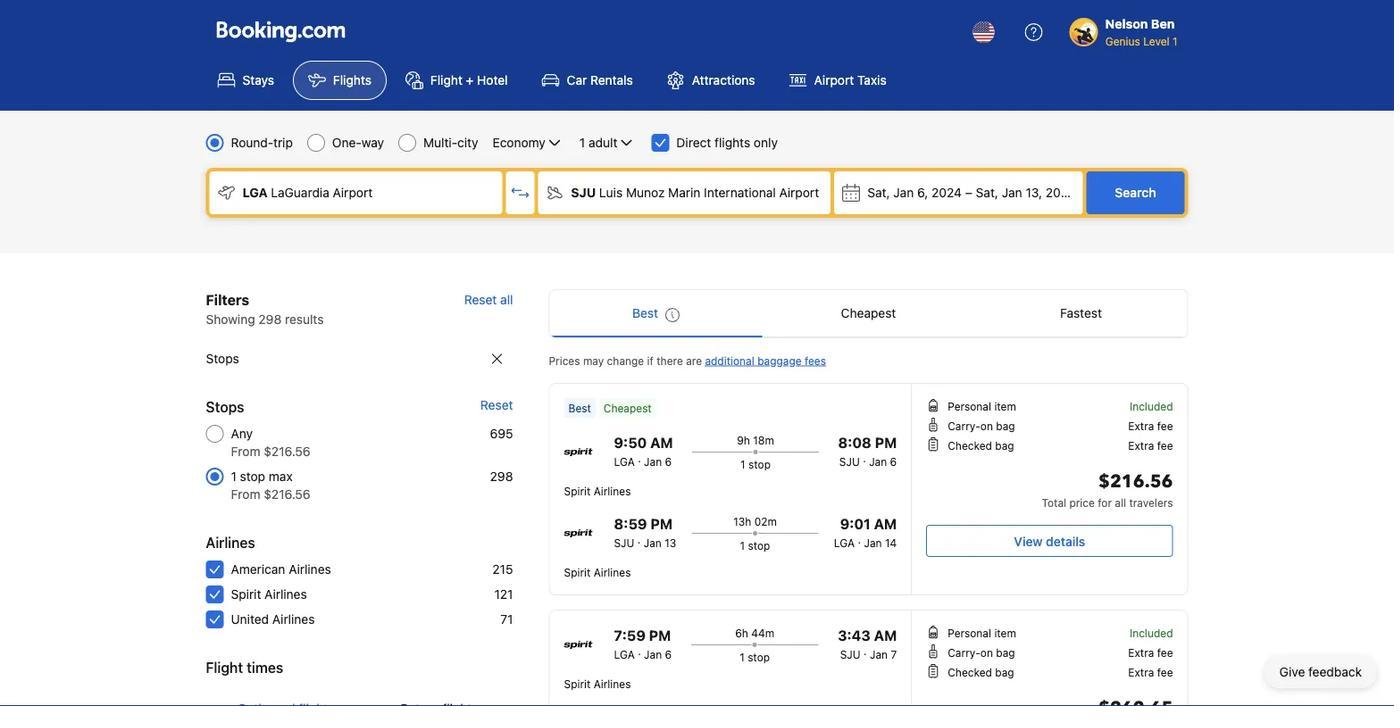 Task type: vqa. For each thing, say whether or not it's contained in the screenshot.
stop
yes



Task type: locate. For each thing, give the bounding box(es) containing it.
any from $216.56
[[231, 427, 311, 459]]

jan inside 3:43 am sju . jan 7
[[870, 649, 888, 661]]

2024 left –
[[932, 185, 962, 200]]

feedback
[[1309, 665, 1362, 680]]

checked bag
[[948, 440, 1015, 452], [948, 666, 1015, 679]]

sju down 8:08
[[840, 456, 860, 468]]

jan down 9:50
[[644, 456, 662, 468]]

0 vertical spatial all
[[500, 293, 513, 307]]

2 on from the top
[[981, 647, 993, 659]]

1 vertical spatial from
[[231, 487, 260, 502]]

. down 9:50
[[638, 452, 641, 465]]

1 down 13h
[[740, 540, 745, 552]]

2 personal item from the top
[[948, 627, 1017, 640]]

9h
[[737, 434, 750, 447]]

best button
[[550, 290, 763, 337]]

airlines right american on the bottom left
[[289, 562, 331, 577]]

–
[[966, 185, 973, 200]]

stop down 13h 02m
[[748, 540, 771, 552]]

0 horizontal spatial all
[[500, 293, 513, 307]]

spirit airlines down 7:59
[[564, 678, 631, 691]]

jan
[[894, 185, 914, 200], [1002, 185, 1023, 200], [644, 456, 662, 468], [869, 456, 887, 468], [644, 537, 662, 549], [864, 537, 882, 549], [644, 649, 662, 661], [870, 649, 888, 661]]

0 vertical spatial personal item
[[948, 400, 1017, 413]]

298 down 695
[[490, 469, 513, 484]]

1 vertical spatial checked bag
[[948, 666, 1015, 679]]

0 vertical spatial carry-on bag
[[948, 420, 1015, 432]]

1 included from the top
[[1130, 400, 1174, 413]]

stop inside 1 stop max from $216.56
[[240, 469, 265, 484]]

view
[[1014, 534, 1043, 549]]

stop down the '9h 18m'
[[749, 458, 771, 471]]

pm right 8:08
[[875, 435, 897, 452]]

pm inside 8:08 pm sju . jan 6
[[875, 435, 897, 452]]

1 vertical spatial checked
[[948, 666, 993, 679]]

lga inside 9:01 am lga . jan 14
[[834, 537, 855, 549]]

3:43 am sju . jan 7
[[838, 628, 897, 661]]

round-trip
[[231, 135, 293, 150]]

1 stop down 13h 02m
[[740, 540, 771, 552]]

airlines
[[594, 485, 631, 498], [206, 535, 255, 552], [289, 562, 331, 577], [594, 566, 631, 579], [265, 587, 307, 602], [272, 612, 315, 627], [594, 678, 631, 691]]

am right 9:50
[[650, 435, 673, 452]]

best
[[633, 306, 658, 321], [569, 402, 591, 415]]

. for 9:01
[[858, 533, 861, 546]]

6 inside 9:50 am lga . jan 6
[[665, 456, 672, 468]]

sju down 8:59
[[614, 537, 635, 549]]

carry-
[[948, 420, 981, 432], [948, 647, 981, 659]]

0 vertical spatial included
[[1130, 400, 1174, 413]]

1 from from the top
[[231, 444, 260, 459]]

from
[[231, 444, 260, 459], [231, 487, 260, 502]]

1 right level
[[1173, 35, 1178, 47]]

.
[[638, 452, 641, 465], [863, 452, 866, 465], [638, 533, 641, 546], [858, 533, 861, 546], [638, 645, 641, 658], [864, 645, 867, 658]]

stop down 6h 44m
[[748, 651, 770, 664]]

prices may change if there are additional baggage fees
[[549, 355, 826, 367]]

298 left results
[[259, 312, 282, 327]]

0 horizontal spatial 298
[[259, 312, 282, 327]]

laguardia
[[271, 185, 330, 200]]

8:59 pm sju . jan 13
[[614, 516, 677, 549]]

give
[[1280, 665, 1306, 680]]

. inside 8:59 pm sju . jan 13
[[638, 533, 641, 546]]

stops up any
[[206, 399, 244, 416]]

1 sat, from the left
[[868, 185, 890, 200]]

sju for 3:43 am
[[840, 649, 861, 661]]

economy
[[493, 135, 546, 150]]

flight for flight times
[[206, 660, 243, 677]]

6 inside '7:59 pm lga . jan 6'
[[665, 649, 672, 661]]

international
[[704, 185, 776, 200]]

tab list
[[550, 290, 1188, 339], [206, 686, 513, 707]]

additional baggage fees link
[[705, 355, 826, 367]]

spirit airlines up united airlines
[[231, 587, 307, 602]]

spirit airlines down 8:59
[[564, 566, 631, 579]]

1 vertical spatial personal item
[[948, 627, 1017, 640]]

2 vertical spatial pm
[[649, 628, 671, 645]]

0 vertical spatial flight
[[431, 73, 463, 88]]

1 vertical spatial on
[[981, 647, 993, 659]]

lga down 9:01
[[834, 537, 855, 549]]

included
[[1130, 400, 1174, 413], [1130, 627, 1174, 640]]

1 vertical spatial carry-
[[948, 647, 981, 659]]

1 inside nelson ben genius level 1
[[1173, 35, 1178, 47]]

2024 right 13,
[[1046, 185, 1076, 200]]

14
[[885, 537, 897, 549]]

attractions
[[692, 73, 756, 88]]

extra
[[1129, 420, 1155, 432], [1129, 440, 1155, 452], [1129, 647, 1155, 659], [1129, 666, 1155, 679]]

$216.56
[[264, 444, 311, 459], [1099, 470, 1174, 495], [264, 487, 311, 502]]

6 inside 8:08 pm sju . jan 6
[[890, 456, 897, 468]]

am for 3:43 am
[[874, 628, 897, 645]]

0 horizontal spatial flight
[[206, 660, 243, 677]]

1 vertical spatial stops
[[206, 399, 244, 416]]

flight
[[431, 73, 463, 88], [206, 660, 243, 677]]

lga
[[243, 185, 268, 200], [614, 456, 635, 468], [834, 537, 855, 549], [614, 649, 635, 661]]

0 vertical spatial 1 stop
[[741, 458, 771, 471]]

airport down one-way
[[333, 185, 373, 200]]

checked
[[948, 440, 993, 452], [948, 666, 993, 679]]

jan for 3:43 am
[[870, 649, 888, 661]]

jan down 8:08
[[869, 456, 887, 468]]

am up the 14
[[874, 516, 897, 533]]

4 extra from the top
[[1129, 666, 1155, 679]]

1 inside popup button
[[580, 135, 585, 150]]

1 vertical spatial flight
[[206, 660, 243, 677]]

1 personal item from the top
[[948, 400, 1017, 413]]

7:59 pm lga . jan 6
[[614, 628, 672, 661]]

2 sat, from the left
[[976, 185, 999, 200]]

. down 3:43
[[864, 645, 867, 658]]

8:08
[[838, 435, 872, 452]]

0 horizontal spatial best
[[569, 402, 591, 415]]

1 vertical spatial 1 stop
[[740, 540, 771, 552]]

0 vertical spatial personal
[[948, 400, 992, 413]]

pm for 8:08 pm
[[875, 435, 897, 452]]

2 2024 from the left
[[1046, 185, 1076, 200]]

jan inside 9:01 am lga . jan 14
[[864, 537, 882, 549]]

lga inside '7:59 pm lga . jan 6'
[[614, 649, 635, 661]]

. inside 8:08 pm sju . jan 6
[[863, 452, 866, 465]]

. inside 9:01 am lga . jan 14
[[858, 533, 861, 546]]

stop for 7:59 pm
[[748, 651, 770, 664]]

airlines down '7:59 pm lga . jan 6'
[[594, 678, 631, 691]]

0 vertical spatial 298
[[259, 312, 282, 327]]

0 vertical spatial on
[[981, 420, 993, 432]]

44m
[[752, 627, 775, 640]]

sat, left 6,
[[868, 185, 890, 200]]

0 vertical spatial reset
[[464, 293, 497, 307]]

lga down 9:50
[[614, 456, 635, 468]]

0 vertical spatial item
[[995, 400, 1017, 413]]

reset for reset
[[481, 398, 513, 413]]

9:50
[[614, 435, 647, 452]]

2 carry- from the top
[[948, 647, 981, 659]]

change
[[607, 355, 644, 367]]

reset inside button
[[464, 293, 497, 307]]

nelson ben genius level 1
[[1106, 17, 1178, 47]]

am inside 9:01 am lga . jan 14
[[874, 516, 897, 533]]

1 adult
[[580, 135, 618, 150]]

jan inside 9:50 am lga . jan 6
[[644, 456, 662, 468]]

jan for 8:08 pm
[[869, 456, 887, 468]]

$216.56 up travelers
[[1099, 470, 1174, 495]]

0 vertical spatial stops
[[206, 352, 239, 366]]

airlines right united
[[272, 612, 315, 627]]

sju inside 8:59 pm sju . jan 13
[[614, 537, 635, 549]]

sju inside 8:08 pm sju . jan 6
[[840, 456, 860, 468]]

7:59
[[614, 628, 646, 645]]

. down 9:01
[[858, 533, 861, 546]]

airport left taxis
[[814, 73, 854, 88]]

from down any from $216.56
[[231, 487, 260, 502]]

item
[[995, 400, 1017, 413], [995, 627, 1017, 640]]

additional
[[705, 355, 755, 367]]

1 horizontal spatial cheapest
[[841, 306, 896, 321]]

1 horizontal spatial tab list
[[550, 290, 1188, 339]]

am inside 9:50 am lga . jan 6
[[650, 435, 673, 452]]

0 vertical spatial checked bag
[[948, 440, 1015, 452]]

1 stop down the '9h 18m'
[[741, 458, 771, 471]]

2 from from the top
[[231, 487, 260, 502]]

. down 8:59
[[638, 533, 641, 546]]

bag
[[996, 420, 1015, 432], [996, 440, 1015, 452], [996, 647, 1015, 659], [996, 666, 1015, 679]]

sat, jan 6, 2024 – sat, jan 13, 2024 button
[[835, 172, 1083, 214]]

fastest
[[1061, 306, 1102, 321]]

0 vertical spatial tab list
[[550, 290, 1188, 339]]

1 horizontal spatial flight
[[431, 73, 463, 88]]

stop left max
[[240, 469, 265, 484]]

jan inside 8:08 pm sju . jan 6
[[869, 456, 887, 468]]

1 vertical spatial carry-on bag
[[948, 647, 1015, 659]]

. for 9:50
[[638, 452, 641, 465]]

flights
[[715, 135, 751, 150]]

am for 9:50 am
[[650, 435, 673, 452]]

2 checked bag from the top
[[948, 666, 1015, 679]]

reset
[[464, 293, 497, 307], [481, 398, 513, 413]]

carry-on bag
[[948, 420, 1015, 432], [948, 647, 1015, 659]]

1 vertical spatial reset
[[481, 398, 513, 413]]

jan for 8:59 pm
[[644, 537, 662, 549]]

$216.56 down max
[[264, 487, 311, 502]]

1 vertical spatial included
[[1130, 627, 1174, 640]]

airlines up 8:59
[[594, 485, 631, 498]]

pm for 8:59 pm
[[651, 516, 673, 533]]

1 left adult
[[580, 135, 585, 150]]

flight left times
[[206, 660, 243, 677]]

. inside 9:50 am lga . jan 6
[[638, 452, 641, 465]]

airlines down american airlines
[[265, 587, 307, 602]]

give feedback
[[1280, 665, 1362, 680]]

jan left 7
[[870, 649, 888, 661]]

1 down 6h
[[740, 651, 745, 664]]

2 vertical spatial am
[[874, 628, 897, 645]]

jan for 9:50 am
[[644, 456, 662, 468]]

genius
[[1106, 35, 1141, 47]]

9:01
[[840, 516, 871, 533]]

. down 7:59
[[638, 645, 641, 658]]

results
[[285, 312, 324, 327]]

1 vertical spatial 298
[[490, 469, 513, 484]]

1 horizontal spatial 2024
[[1046, 185, 1076, 200]]

pm inside 8:59 pm sju . jan 13
[[651, 516, 673, 533]]

am up 7
[[874, 628, 897, 645]]

6
[[665, 456, 672, 468], [890, 456, 897, 468], [665, 649, 672, 661]]

airlines down 8:59
[[594, 566, 631, 579]]

pm right 7:59
[[649, 628, 671, 645]]

stops down showing
[[206, 352, 239, 366]]

8:59
[[614, 516, 647, 533]]

0 vertical spatial best
[[633, 306, 658, 321]]

am inside 3:43 am sju . jan 7
[[874, 628, 897, 645]]

jan down 7:59
[[644, 649, 662, 661]]

2 vertical spatial 1 stop
[[740, 651, 770, 664]]

1 vertical spatial cheapest
[[604, 402, 652, 415]]

1 down any
[[231, 469, 237, 484]]

1 stop for 9:50 am
[[741, 458, 771, 471]]

. for 8:08
[[863, 452, 866, 465]]

all
[[500, 293, 513, 307], [1115, 497, 1127, 509]]

9:01 am lga . jan 14
[[834, 516, 897, 549]]

. down 8:08
[[863, 452, 866, 465]]

. inside 3:43 am sju . jan 7
[[864, 645, 867, 658]]

trip
[[273, 135, 293, 150]]

pm
[[875, 435, 897, 452], [651, 516, 673, 533], [649, 628, 671, 645]]

13
[[665, 537, 677, 549]]

1 personal from the top
[[948, 400, 992, 413]]

best down may
[[569, 402, 591, 415]]

1 vertical spatial tab list
[[206, 686, 513, 707]]

1 horizontal spatial sat,
[[976, 185, 999, 200]]

multi-city
[[423, 135, 478, 150]]

reset for reset all
[[464, 293, 497, 307]]

flight left +
[[431, 73, 463, 88]]

1 vertical spatial item
[[995, 627, 1017, 640]]

1 checked bag from the top
[[948, 440, 1015, 452]]

0 horizontal spatial 2024
[[932, 185, 962, 200]]

0 vertical spatial carry-
[[948, 420, 981, 432]]

showing 298 results
[[206, 312, 324, 327]]

airport right the international
[[780, 185, 819, 200]]

1 down 9h
[[741, 458, 746, 471]]

for
[[1098, 497, 1112, 509]]

best image
[[666, 308, 680, 323], [666, 308, 680, 323]]

3 extra fee from the top
[[1129, 647, 1174, 659]]

0 vertical spatial cheapest
[[841, 306, 896, 321]]

0 vertical spatial from
[[231, 444, 260, 459]]

1 horizontal spatial best
[[633, 306, 658, 321]]

from inside any from $216.56
[[231, 444, 260, 459]]

car
[[567, 73, 587, 88]]

1 vertical spatial personal
[[948, 627, 992, 640]]

1 stop down 6h 44m
[[740, 651, 770, 664]]

1 vertical spatial am
[[874, 516, 897, 533]]

3 fee from the top
[[1158, 647, 1174, 659]]

level
[[1144, 35, 1170, 47]]

flights link
[[293, 61, 387, 100]]

pm up 13
[[651, 516, 673, 533]]

pm inside '7:59 pm lga . jan 6'
[[649, 628, 671, 645]]

$216.56 up max
[[264, 444, 311, 459]]

lga laguardia airport
[[243, 185, 373, 200]]

3 extra from the top
[[1129, 647, 1155, 659]]

1 vertical spatial all
[[1115, 497, 1127, 509]]

sju inside 3:43 am sju . jan 7
[[840, 649, 861, 661]]

jan left 13
[[644, 537, 662, 549]]

1 item from the top
[[995, 400, 1017, 413]]

jan inside 8:59 pm sju . jan 13
[[644, 537, 662, 549]]

0 vertical spatial am
[[650, 435, 673, 452]]

0 vertical spatial pm
[[875, 435, 897, 452]]

stop
[[749, 458, 771, 471], [240, 469, 265, 484], [748, 540, 771, 552], [748, 651, 770, 664]]

round-
[[231, 135, 273, 150]]

1 vertical spatial pm
[[651, 516, 673, 533]]

1 stop
[[741, 458, 771, 471], [740, 540, 771, 552], [740, 651, 770, 664]]

0 horizontal spatial sat,
[[868, 185, 890, 200]]

lga down 7:59
[[614, 649, 635, 661]]

multi-
[[423, 135, 458, 150]]

4 extra fee from the top
[[1129, 666, 1174, 679]]

best up the if
[[633, 306, 658, 321]]

sju down 3:43
[[840, 649, 861, 661]]

booking.com logo image
[[217, 21, 345, 42], [217, 21, 345, 42]]

jan inside '7:59 pm lga . jan 6'
[[644, 649, 662, 661]]

$216.56 inside $216.56 total price for all travelers
[[1099, 470, 1174, 495]]

. inside '7:59 pm lga . jan 6'
[[638, 645, 641, 658]]

car rentals
[[567, 73, 633, 88]]

215
[[493, 562, 513, 577]]

sat, right –
[[976, 185, 999, 200]]

0 vertical spatial checked
[[948, 440, 993, 452]]

personal
[[948, 400, 992, 413], [948, 627, 992, 640]]

from down any
[[231, 444, 260, 459]]

1 horizontal spatial all
[[1115, 497, 1127, 509]]

lga inside 9:50 am lga . jan 6
[[614, 456, 635, 468]]

personal item
[[948, 400, 1017, 413], [948, 627, 1017, 640]]

sat,
[[868, 185, 890, 200], [976, 185, 999, 200]]

am for 9:01 am
[[874, 516, 897, 533]]

jan left the 14
[[864, 537, 882, 549]]



Task type: describe. For each thing, give the bounding box(es) containing it.
adult
[[589, 135, 618, 150]]

. for 8:59
[[638, 533, 641, 546]]

sju left luis
[[571, 185, 596, 200]]

one-way
[[332, 135, 384, 150]]

airport taxis
[[814, 73, 887, 88]]

6 for 8:08 pm
[[890, 456, 897, 468]]

jan for 9:01 am
[[864, 537, 882, 549]]

american
[[231, 562, 285, 577]]

. for 7:59
[[638, 645, 641, 658]]

121
[[495, 587, 513, 602]]

from inside 1 stop max from $216.56
[[231, 487, 260, 502]]

0 horizontal spatial tab list
[[206, 686, 513, 707]]

2 extra fee from the top
[[1129, 440, 1174, 452]]

munoz
[[626, 185, 665, 200]]

attractions link
[[652, 61, 771, 100]]

jan for 7:59 pm
[[644, 649, 662, 661]]

way
[[362, 135, 384, 150]]

8:08 pm sju . jan 6
[[838, 435, 897, 468]]

lga for 9:01 am
[[834, 537, 855, 549]]

taxis
[[858, 73, 887, 88]]

rentals
[[591, 73, 633, 88]]

1 carry- from the top
[[948, 420, 981, 432]]

pm for 7:59 pm
[[649, 628, 671, 645]]

times
[[247, 660, 283, 677]]

if
[[647, 355, 654, 367]]

there
[[657, 355, 683, 367]]

view details
[[1014, 534, 1086, 549]]

american airlines
[[231, 562, 331, 577]]

may
[[583, 355, 604, 367]]

lga for 7:59 pm
[[614, 649, 635, 661]]

car rentals link
[[527, 61, 648, 100]]

0 horizontal spatial cheapest
[[604, 402, 652, 415]]

ben
[[1152, 17, 1175, 31]]

airlines up american on the bottom left
[[206, 535, 255, 552]]

1 stop max from $216.56
[[231, 469, 311, 502]]

sju for 8:59 pm
[[614, 537, 635, 549]]

1 2024 from the left
[[932, 185, 962, 200]]

1 extra from the top
[[1129, 420, 1155, 432]]

hotel
[[477, 73, 508, 88]]

direct
[[677, 135, 711, 150]]

18m
[[753, 434, 775, 447]]

showing
[[206, 312, 255, 327]]

view details button
[[927, 525, 1174, 557]]

stop for 9:50 am
[[749, 458, 771, 471]]

travelers
[[1130, 497, 1174, 509]]

airport taxis link
[[774, 61, 902, 100]]

one-
[[332, 135, 362, 150]]

marin
[[668, 185, 701, 200]]

2 personal from the top
[[948, 627, 992, 640]]

jan left 6,
[[894, 185, 914, 200]]

2 item from the top
[[995, 627, 1017, 640]]

sju luis munoz marin international airport
[[571, 185, 819, 200]]

spirit airlines up 8:59
[[564, 485, 631, 498]]

$216.56 total price for all travelers
[[1042, 470, 1174, 509]]

. for 3:43
[[864, 645, 867, 658]]

1 horizontal spatial 298
[[490, 469, 513, 484]]

flight for flight + hotel
[[431, 73, 463, 88]]

6,
[[918, 185, 929, 200]]

13h 02m
[[734, 516, 777, 528]]

reset button
[[481, 397, 513, 415]]

city
[[458, 135, 478, 150]]

fees
[[805, 355, 826, 367]]

stays
[[243, 73, 274, 88]]

1 extra fee from the top
[[1129, 420, 1174, 432]]

prices
[[549, 355, 580, 367]]

details
[[1046, 534, 1086, 549]]

1 on from the top
[[981, 420, 993, 432]]

stays link
[[202, 61, 289, 100]]

stop for 8:59 pm
[[748, 540, 771, 552]]

max
[[269, 469, 293, 484]]

baggage
[[758, 355, 802, 367]]

2 stops from the top
[[206, 399, 244, 416]]

flight + hotel
[[431, 73, 508, 88]]

6 for 9:50 am
[[665, 456, 672, 468]]

sat, jan 6, 2024 – sat, jan 13, 2024
[[868, 185, 1076, 200]]

9:50 am lga . jan 6
[[614, 435, 673, 468]]

2 checked from the top
[[948, 666, 993, 679]]

13h
[[734, 516, 752, 528]]

united airlines
[[231, 612, 315, 627]]

flight times
[[206, 660, 283, 677]]

nelson
[[1106, 17, 1148, 31]]

jan left 13,
[[1002, 185, 1023, 200]]

6h 44m
[[735, 627, 775, 640]]

all inside $216.56 total price for all travelers
[[1115, 497, 1127, 509]]

2 extra from the top
[[1129, 440, 1155, 452]]

sju for 8:08 pm
[[840, 456, 860, 468]]

all inside button
[[500, 293, 513, 307]]

9h 18m
[[737, 434, 775, 447]]

total
[[1042, 497, 1067, 509]]

flights
[[333, 73, 372, 88]]

cheapest inside button
[[841, 306, 896, 321]]

are
[[686, 355, 702, 367]]

13,
[[1026, 185, 1043, 200]]

4 fee from the top
[[1158, 666, 1174, 679]]

71
[[501, 612, 513, 627]]

$216.56 inside 1 stop max from $216.56
[[264, 487, 311, 502]]

02m
[[755, 516, 777, 528]]

luis
[[599, 185, 623, 200]]

price
[[1070, 497, 1095, 509]]

best inside best button
[[633, 306, 658, 321]]

direct flights only
[[677, 135, 778, 150]]

1 fee from the top
[[1158, 420, 1174, 432]]

2 included from the top
[[1130, 627, 1174, 640]]

+
[[466, 73, 474, 88]]

2 fee from the top
[[1158, 440, 1174, 452]]

2 carry-on bag from the top
[[948, 647, 1015, 659]]

$216.56 inside any from $216.56
[[264, 444, 311, 459]]

6h
[[735, 627, 749, 640]]

any
[[231, 427, 253, 441]]

1 checked from the top
[[948, 440, 993, 452]]

give feedback button
[[1266, 657, 1377, 689]]

tab list containing best
[[550, 290, 1188, 339]]

695
[[490, 427, 513, 441]]

lga left laguardia
[[243, 185, 268, 200]]

1 stop for 7:59 pm
[[740, 651, 770, 664]]

1 stops from the top
[[206, 352, 239, 366]]

reset all
[[464, 293, 513, 307]]

1 inside 1 stop max from $216.56
[[231, 469, 237, 484]]

1 carry-on bag from the top
[[948, 420, 1015, 432]]

1 vertical spatial best
[[569, 402, 591, 415]]

lga for 9:50 am
[[614, 456, 635, 468]]

flight + hotel link
[[390, 61, 523, 100]]

7
[[891, 649, 897, 661]]

1 adult button
[[578, 132, 637, 154]]

1 stop for 8:59 pm
[[740, 540, 771, 552]]

6 for 7:59 pm
[[665, 649, 672, 661]]



